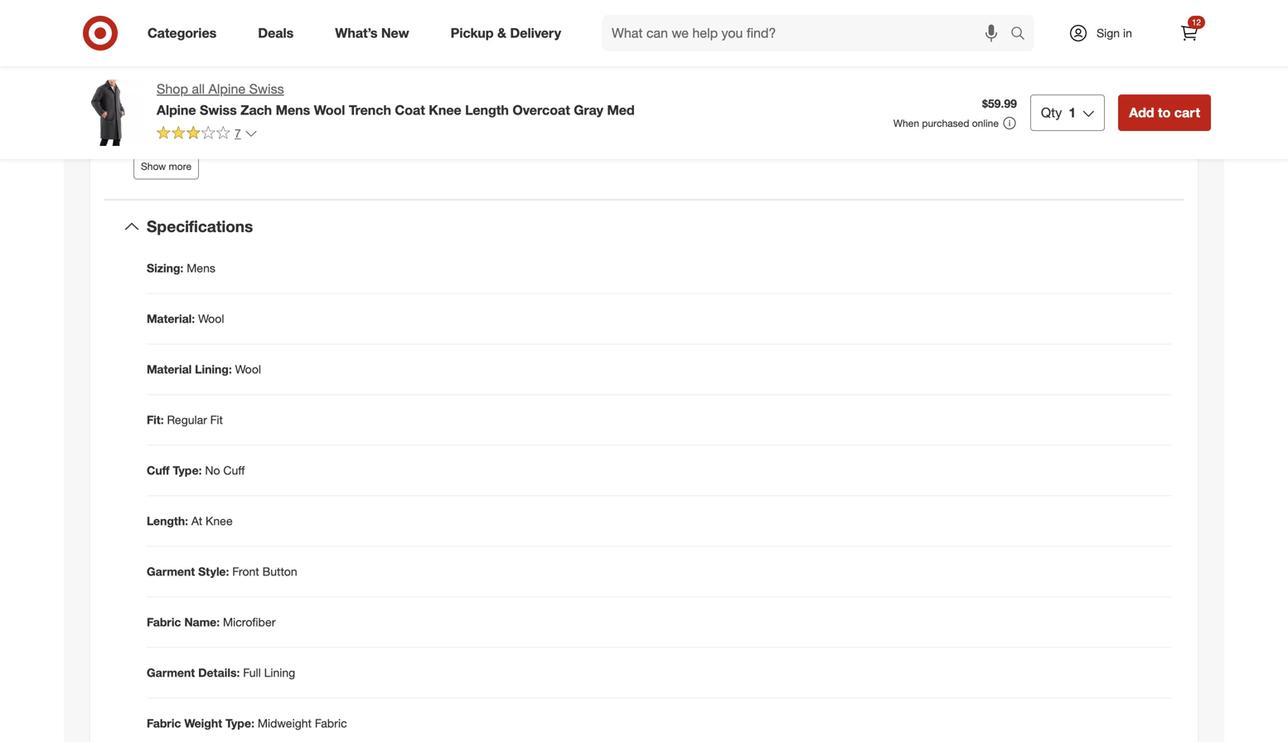 Task type: describe. For each thing, give the bounding box(es) containing it.
at
[[192, 514, 202, 528]]

sizing:
[[147, 261, 184, 275]]

length: at knee
[[147, 514, 233, 528]]

material
[[147, 362, 192, 376]]

add to cart
[[1130, 104, 1201, 121]]

online
[[973, 117, 999, 129]]

cart
[[1175, 104, 1201, 121]]

show more
[[141, 160, 192, 172]]

more
[[169, 160, 192, 172]]

coat
[[395, 102, 425, 118]]

details:
[[198, 665, 240, 680]]

qty 1
[[1042, 104, 1077, 121]]

1
[[1069, 104, 1077, 121]]

image of alpine swiss zach mens wool trench coat knee length overcoat gray med image
[[77, 80, 143, 146]]

full
[[243, 665, 261, 680]]

1 vertical spatial mens
[[187, 261, 216, 275]]

mens inside shop all alpine swiss alpine swiss zach mens wool trench coat knee length overcoat gray med
[[276, 102, 310, 118]]

what's new
[[335, 25, 409, 41]]

knee inside shop all alpine swiss alpine swiss zach mens wool trench coat knee length overcoat gray med
[[429, 102, 462, 118]]

12 link
[[1172, 15, 1208, 51]]

pickup & delivery link
[[437, 15, 582, 51]]

add to cart button
[[1119, 95, 1212, 131]]

fabric name: microfiber
[[147, 615, 276, 629]]

What can we help you find? suggestions appear below search field
[[602, 15, 1015, 51]]

material:
[[147, 311, 195, 326]]

fit
[[210, 413, 223, 427]]

sizing: mens
[[147, 261, 216, 275]]

categories
[[148, 25, 217, 41]]

deals link
[[244, 15, 315, 51]]

weight
[[184, 716, 222, 731]]

sign in
[[1097, 26, 1133, 40]]

specifications button
[[104, 200, 1185, 253]]

&
[[498, 25, 507, 41]]

7 link
[[157, 125, 258, 144]]

length
[[465, 102, 509, 118]]

categories link
[[134, 15, 237, 51]]

1 vertical spatial alpine
[[157, 102, 196, 118]]

lining:
[[195, 362, 232, 376]]

0 horizontal spatial type:
[[173, 463, 202, 478]]

qty
[[1042, 104, 1063, 121]]

wool inside shop all alpine swiss alpine swiss zach mens wool trench coat knee length overcoat gray med
[[314, 102, 345, 118]]

pickup
[[451, 25, 494, 41]]

shop
[[157, 81, 188, 97]]

all
[[192, 81, 205, 97]]

1 vertical spatial type:
[[226, 716, 255, 731]]

front
[[232, 564, 259, 579]]

0 horizontal spatial wool
[[198, 311, 224, 326]]

sign
[[1097, 26, 1120, 40]]

garment style: front button
[[147, 564, 297, 579]]

regular
[[167, 413, 207, 427]]

gray
[[574, 102, 604, 118]]

pickup & delivery
[[451, 25, 561, 41]]

zach
[[241, 102, 272, 118]]

7
[[235, 126, 241, 140]]

name:
[[184, 615, 220, 629]]



Task type: locate. For each thing, give the bounding box(es) containing it.
show more button
[[134, 153, 199, 180]]

garment details: full lining
[[147, 665, 295, 680]]

length:
[[147, 514, 188, 528]]

2 horizontal spatial wool
[[314, 102, 345, 118]]

alpine
[[209, 81, 246, 97], [157, 102, 196, 118]]

in
[[1124, 26, 1133, 40]]

no
[[205, 463, 220, 478]]

0 horizontal spatial knee
[[206, 514, 233, 528]]

type:
[[173, 463, 202, 478], [226, 716, 255, 731]]

purchased
[[923, 117, 970, 129]]

0 horizontal spatial swiss
[[200, 102, 237, 118]]

search button
[[1003, 15, 1043, 55]]

microfiber
[[223, 615, 276, 629]]

mens
[[276, 102, 310, 118], [187, 261, 216, 275]]

0 vertical spatial wool
[[314, 102, 345, 118]]

garment for garment details: full lining
[[147, 665, 195, 680]]

knee right at
[[206, 514, 233, 528]]

style:
[[198, 564, 229, 579]]

garment for garment style: front button
[[147, 564, 195, 579]]

knee right coat
[[429, 102, 462, 118]]

type: right weight
[[226, 716, 255, 731]]

material lining: wool
[[147, 362, 261, 376]]

fit: regular fit
[[147, 413, 223, 427]]

swiss up 7 link
[[200, 102, 237, 118]]

swiss up zach
[[249, 81, 284, 97]]

specifications
[[147, 217, 253, 236]]

cuff
[[147, 463, 170, 478], [223, 463, 245, 478]]

fabric left weight
[[147, 716, 181, 731]]

when
[[894, 117, 920, 129]]

fabric
[[147, 615, 181, 629], [147, 716, 181, 731], [315, 716, 347, 731]]

0 vertical spatial garment
[[147, 564, 195, 579]]

1 horizontal spatial alpine
[[209, 81, 246, 97]]

what's
[[335, 25, 378, 41]]

wool right material:
[[198, 311, 224, 326]]

12
[[1192, 17, 1202, 27]]

1 horizontal spatial knee
[[429, 102, 462, 118]]

new
[[381, 25, 409, 41]]

2 garment from the top
[[147, 665, 195, 680]]

show
[[141, 160, 166, 172]]

fabric for fabric weight type: midweight fabric
[[147, 716, 181, 731]]

mens right zach
[[276, 102, 310, 118]]

fabric left name:
[[147, 615, 181, 629]]

1 horizontal spatial type:
[[226, 716, 255, 731]]

0 horizontal spatial mens
[[187, 261, 216, 275]]

shop all alpine swiss alpine swiss zach mens wool trench coat knee length overcoat gray med
[[157, 81, 635, 118]]

type: left no
[[173, 463, 202, 478]]

garment left style:
[[147, 564, 195, 579]]

0 vertical spatial alpine
[[209, 81, 246, 97]]

1 vertical spatial wool
[[198, 311, 224, 326]]

sign in link
[[1055, 15, 1159, 51]]

to
[[1159, 104, 1171, 121]]

0 horizontal spatial alpine
[[157, 102, 196, 118]]

deals
[[258, 25, 294, 41]]

cuff right no
[[223, 463, 245, 478]]

1 horizontal spatial mens
[[276, 102, 310, 118]]

0 vertical spatial mens
[[276, 102, 310, 118]]

0 horizontal spatial cuff
[[147, 463, 170, 478]]

1 horizontal spatial swiss
[[249, 81, 284, 97]]

swiss
[[249, 81, 284, 97], [200, 102, 237, 118]]

0 vertical spatial knee
[[429, 102, 462, 118]]

2 vertical spatial wool
[[235, 362, 261, 376]]

1 vertical spatial swiss
[[200, 102, 237, 118]]

button
[[263, 564, 297, 579]]

$59.99
[[983, 96, 1018, 111]]

1 vertical spatial knee
[[206, 514, 233, 528]]

when purchased online
[[894, 117, 999, 129]]

cuff down the fit:
[[147, 463, 170, 478]]

delivery
[[510, 25, 561, 41]]

0 vertical spatial swiss
[[249, 81, 284, 97]]

search
[[1003, 27, 1043, 43]]

2 cuff from the left
[[223, 463, 245, 478]]

wool right the lining:
[[235, 362, 261, 376]]

1 horizontal spatial cuff
[[223, 463, 245, 478]]

trench
[[349, 102, 391, 118]]

add
[[1130, 104, 1155, 121]]

lining
[[264, 665, 295, 680]]

1 horizontal spatial wool
[[235, 362, 261, 376]]

mens right sizing:
[[187, 261, 216, 275]]

fit:
[[147, 413, 164, 427]]

midweight
[[258, 716, 312, 731]]

fabric weight type: midweight fabric
[[147, 716, 347, 731]]

med
[[607, 102, 635, 118]]

fabric for fabric name: microfiber
[[147, 615, 181, 629]]

0 vertical spatial type:
[[173, 463, 202, 478]]

material: wool
[[147, 311, 224, 326]]

wool left trench
[[314, 102, 345, 118]]

alpine right all
[[209, 81, 246, 97]]

alpine down shop
[[157, 102, 196, 118]]

fabric right midweight
[[315, 716, 347, 731]]

overcoat
[[513, 102, 570, 118]]

knee
[[429, 102, 462, 118], [206, 514, 233, 528]]

cuff type: no cuff
[[147, 463, 245, 478]]

garment left details:
[[147, 665, 195, 680]]

1 garment from the top
[[147, 564, 195, 579]]

1 cuff from the left
[[147, 463, 170, 478]]

wool
[[314, 102, 345, 118], [198, 311, 224, 326], [235, 362, 261, 376]]

garment
[[147, 564, 195, 579], [147, 665, 195, 680]]

1 vertical spatial garment
[[147, 665, 195, 680]]

what's new link
[[321, 15, 430, 51]]



Task type: vqa. For each thing, say whether or not it's contained in the screenshot.
left 'ships'
no



